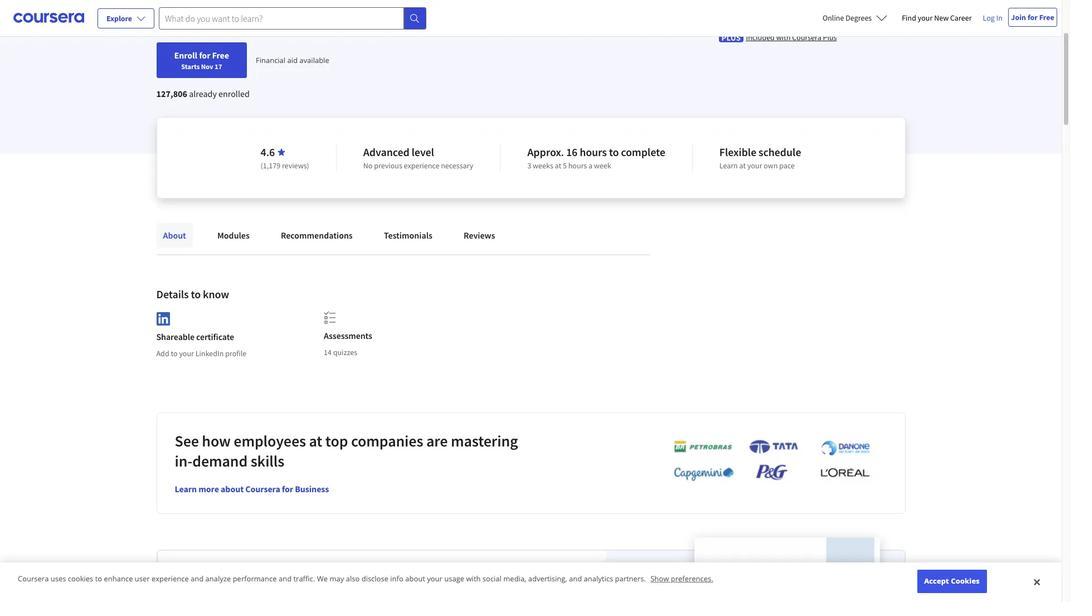 Task type: vqa. For each thing, say whether or not it's contained in the screenshot.
or in Distributed computing is where cloud computing and computer engineering come into machine learning. Machine learning applications are trained using networks of computers to scale up operations. Distributed computing, also known as distributed processing, is the process of joining two or more computer servers into a cluster to coordinate processing power and share data. This practice combines the power of multiple computers, saves on energy costs, and makes machine learning projects more easily scaled up.
no



Task type: describe. For each thing, give the bounding box(es) containing it.
career
[[220, 569, 262, 589]]

complete
[[621, 145, 666, 159]]

new
[[935, 13, 949, 23]]

disclose
[[362, 574, 389, 584]]

know
[[203, 287, 229, 301]]

testimonials link
[[377, 223, 439, 248]]

enroll for free starts nov 17
[[174, 50, 229, 71]]

0 horizontal spatial learn
[[175, 483, 197, 494]]

uses
[[51, 574, 66, 584]]

0 vertical spatial coursera
[[793, 32, 822, 42]]

a inside approx. 16 hours to complete 3 weeks at 5 hours a week
[[589, 161, 593, 171]]

in
[[200, 12, 207, 23]]

included with coursera plus link
[[746, 32, 837, 43]]

1 and from the left
[[191, 574, 204, 584]]

your left usage
[[427, 574, 443, 584]]

we
[[317, 574, 328, 584]]

cookies
[[68, 574, 93, 584]]

starts
[[181, 62, 200, 71]]

1 vertical spatial may
[[330, 574, 344, 584]]

join
[[1012, 12, 1027, 22]]

demand
[[192, 451, 248, 471]]

cookies
[[951, 576, 980, 586]]

approx.
[[528, 145, 564, 159]]

explore button
[[98, 8, 154, 28]]

1 horizontal spatial coursera
[[246, 483, 280, 494]]

info
[[391, 574, 404, 584]]

show
[[651, 574, 669, 584]]

preferences.
[[671, 574, 714, 584]]

log in
[[983, 13, 1003, 23]]

reviews)
[[282, 161, 309, 171]]

plus
[[823, 32, 837, 42]]

available for 8 languages available
[[291, 12, 324, 23]]

your inside flexible schedule learn at your own pace
[[748, 161, 763, 171]]

show preferences. link
[[651, 574, 714, 584]]

learn more about coursera for business link
[[175, 483, 329, 494]]

17
[[215, 62, 222, 71]]

8 languages available
[[245, 12, 324, 23]]

included with coursera plus
[[746, 32, 837, 42]]

not
[[405, 12, 417, 23]]

advanced level no previous experience necessary
[[363, 145, 474, 171]]

shareable
[[156, 331, 195, 342]]

shareable certificate
[[156, 331, 234, 342]]

explore
[[107, 13, 132, 23]]

earn a career certificate
[[175, 569, 332, 589]]

1 vertical spatial hours
[[569, 161, 587, 171]]

included
[[746, 32, 775, 42]]

partners.
[[615, 574, 646, 584]]

accept
[[925, 576, 950, 586]]

coursera uses cookies to enhance user experience and analyze performance and traffic. we may also disclose info about your usage with social media, advertising, and analytics partners. show preferences.
[[18, 574, 714, 584]]

online
[[823, 13, 844, 23]]

about
[[163, 230, 186, 241]]

join for free
[[1012, 12, 1055, 22]]

quizzes
[[333, 347, 357, 357]]

0 horizontal spatial with
[[466, 574, 481, 584]]

experience inside "advanced level no previous experience necessary"
[[404, 161, 440, 171]]

schedule
[[759, 145, 802, 159]]

3 and from the left
[[569, 574, 582, 584]]

add
[[156, 348, 169, 358]]

financial
[[256, 55, 286, 65]]

learn inside flexible schedule learn at your own pace
[[720, 161, 738, 171]]

english
[[209, 12, 236, 23]]

also
[[346, 574, 360, 584]]

learn more about coursera for business
[[175, 483, 329, 494]]

find your new career
[[902, 13, 972, 23]]

career
[[951, 13, 972, 23]]

translated
[[430, 12, 468, 23]]

8 languages available button
[[245, 11, 324, 25]]

more
[[199, 483, 219, 494]]

for for enroll
[[199, 50, 210, 61]]

business
[[295, 483, 329, 494]]

at inside approx. 16 hours to complete 3 weeks at 5 hours a week
[[555, 161, 562, 171]]

week
[[594, 161, 612, 171]]

14
[[324, 347, 332, 357]]

0 vertical spatial about
[[221, 483, 244, 494]]

to left know
[[191, 287, 201, 301]]

recommendations link
[[274, 223, 360, 248]]

accept cookies button
[[918, 570, 987, 593]]

degrees
[[846, 13, 872, 23]]

smit
[[835, 3, 852, 14]]

han smit link
[[818, 3, 852, 14]]

social
[[483, 574, 502, 584]]

0 vertical spatial hours
[[580, 145, 607, 159]]

coursera career certificate image
[[695, 538, 881, 602]]

14 quizzes
[[324, 347, 357, 357]]

0 horizontal spatial experience
[[152, 574, 189, 584]]

coursera plus image
[[720, 33, 744, 42]]

available for financial aid available
[[300, 55, 329, 65]]

taught
[[172, 12, 198, 23]]

accept cookies
[[925, 576, 980, 586]]

coursera image
[[13, 9, 84, 27]]

1 horizontal spatial with
[[777, 32, 791, 42]]

flexible
[[720, 145, 757, 159]]

about link
[[156, 223, 193, 248]]

are
[[427, 431, 448, 451]]

weeks
[[533, 161, 554, 171]]

already
[[189, 88, 217, 99]]

testimonials
[[384, 230, 433, 241]]

in
[[997, 13, 1003, 23]]

0 vertical spatial certificate
[[196, 331, 234, 342]]



Task type: locate. For each thing, give the bounding box(es) containing it.
1 horizontal spatial about
[[406, 574, 425, 584]]

learn down flexible in the right of the page
[[720, 161, 738, 171]]

available
[[291, 12, 324, 23], [300, 55, 329, 65]]

some
[[333, 12, 354, 23]]

financial aid available button
[[256, 55, 329, 65]]

to
[[609, 145, 619, 159], [191, 287, 201, 301], [171, 348, 178, 358], [95, 574, 102, 584]]

0 horizontal spatial coursera
[[18, 574, 49, 584]]

0 vertical spatial experience
[[404, 161, 440, 171]]

level
[[412, 145, 434, 159]]

experience right user
[[152, 574, 189, 584]]

certificate
[[196, 331, 234, 342], [265, 569, 332, 589]]

at inside the see how employees at top companies are mastering in-demand skills
[[309, 431, 323, 451]]

certificate up linkedin
[[196, 331, 234, 342]]

han smit
[[818, 3, 852, 14]]

may right we
[[330, 574, 344, 584]]

1 vertical spatial free
[[212, 50, 229, 61]]

free inside the enroll for free starts nov 17
[[212, 50, 229, 61]]

1 vertical spatial available
[[300, 55, 329, 65]]

1 horizontal spatial free
[[1040, 12, 1055, 22]]

2 vertical spatial coursera
[[18, 574, 49, 584]]

content
[[356, 12, 385, 23]]

to inside approx. 16 hours to complete 3 weeks at 5 hours a week
[[609, 145, 619, 159]]

see
[[175, 431, 199, 451]]

and left analyze in the left bottom of the page
[[191, 574, 204, 584]]

0 horizontal spatial for
[[199, 50, 210, 61]]

in-
[[175, 451, 193, 471]]

available left the some
[[291, 12, 324, 23]]

how
[[202, 431, 231, 451]]

traffic.
[[294, 574, 315, 584]]

0 horizontal spatial certificate
[[196, 331, 234, 342]]

1 horizontal spatial for
[[282, 483, 293, 494]]

to right add
[[171, 348, 178, 358]]

companies
[[351, 431, 423, 451]]

1 vertical spatial with
[[466, 574, 481, 584]]

1 vertical spatial for
[[199, 50, 210, 61]]

join for free link
[[1009, 8, 1058, 27]]

free right the "join"
[[1040, 12, 1055, 22]]

1 horizontal spatial a
[[589, 161, 593, 171]]

online degrees button
[[814, 6, 897, 30]]

at for see how employees at top companies are mastering in-demand skills
[[309, 431, 323, 451]]

0 horizontal spatial about
[[221, 483, 244, 494]]

1 vertical spatial learn
[[175, 483, 197, 494]]

your left own
[[748, 161, 763, 171]]

and left 'traffic.'
[[279, 574, 292, 584]]

2 horizontal spatial and
[[569, 574, 582, 584]]

recommendations
[[281, 230, 353, 241]]

reviews
[[464, 230, 495, 241]]

enhance
[[104, 574, 133, 584]]

a
[[589, 161, 593, 171], [209, 569, 217, 589]]

details to know
[[156, 287, 229, 301]]

log in link
[[978, 11, 1009, 25]]

performance
[[233, 574, 277, 584]]

languages
[[251, 12, 289, 23]]

0 vertical spatial for
[[1028, 12, 1038, 22]]

to up week
[[609, 145, 619, 159]]

hours
[[580, 145, 607, 159], [569, 161, 587, 171]]

1 horizontal spatial certificate
[[265, 569, 332, 589]]

user
[[135, 574, 150, 584]]

0 horizontal spatial at
[[309, 431, 323, 451]]

at left 5
[[555, 161, 562, 171]]

top
[[326, 431, 348, 451]]

pace
[[780, 161, 795, 171]]

127,806 already enrolled
[[156, 88, 250, 99]]

for for join
[[1028, 12, 1038, 22]]

0 horizontal spatial and
[[191, 574, 204, 584]]

free up 17 at left top
[[212, 50, 229, 61]]

learn
[[720, 161, 738, 171], [175, 483, 197, 494]]

available inside button
[[291, 12, 324, 23]]

1 horizontal spatial at
[[555, 161, 562, 171]]

for left business
[[282, 483, 293, 494]]

your
[[918, 13, 933, 23], [748, 161, 763, 171], [179, 348, 194, 358], [427, 574, 443, 584]]

(1,179 reviews)
[[261, 161, 309, 171]]

han
[[818, 3, 833, 14]]

usage
[[445, 574, 465, 584]]

with right "included"
[[777, 32, 791, 42]]

for right the "join"
[[1028, 12, 1038, 22]]

financial aid available
[[256, 55, 329, 65]]

at left the top
[[309, 431, 323, 451]]

1 horizontal spatial learn
[[720, 161, 738, 171]]

find
[[902, 13, 917, 23]]

see how employees at top companies are mastering in-demand skills
[[175, 431, 518, 471]]

your right find
[[918, 13, 933, 23]]

modules
[[217, 230, 250, 241]]

None search field
[[159, 7, 427, 29]]

experience
[[404, 161, 440, 171], [152, 574, 189, 584]]

a right earn
[[209, 569, 217, 589]]

1 vertical spatial a
[[209, 569, 217, 589]]

at inside flexible schedule learn at your own pace
[[740, 161, 746, 171]]

0 vertical spatial learn
[[720, 161, 738, 171]]

details
[[156, 287, 189, 301]]

1 horizontal spatial may
[[387, 12, 403, 23]]

advanced
[[363, 145, 410, 159]]

previous
[[374, 161, 402, 171]]

coursera enterprise logos image
[[657, 439, 880, 487]]

8
[[245, 12, 250, 23]]

some content may not be translated
[[333, 12, 468, 23]]

learn left more
[[175, 483, 197, 494]]

2 horizontal spatial coursera
[[793, 32, 822, 42]]

log
[[983, 13, 995, 23]]

4.6
[[261, 145, 275, 159]]

0 vertical spatial with
[[777, 32, 791, 42]]

0 vertical spatial free
[[1040, 12, 1055, 22]]

mastering
[[451, 431, 518, 451]]

2 horizontal spatial for
[[1028, 12, 1038, 22]]

find your new career link
[[897, 11, 978, 25]]

at for flexible schedule learn at your own pace
[[740, 161, 746, 171]]

0 horizontal spatial may
[[330, 574, 344, 584]]

certificate left also
[[265, 569, 332, 589]]

necessary
[[441, 161, 474, 171]]

own
[[764, 161, 778, 171]]

your down shareable certificate
[[179, 348, 194, 358]]

with left social
[[466, 574, 481, 584]]

0 vertical spatial may
[[387, 12, 403, 23]]

available right aid
[[300, 55, 329, 65]]

3
[[528, 161, 532, 171]]

media,
[[504, 574, 527, 584]]

hours up week
[[580, 145, 607, 159]]

approx. 16 hours to complete 3 weeks at 5 hours a week
[[528, 145, 666, 171]]

free for join
[[1040, 12, 1055, 22]]

taught in english
[[172, 12, 236, 23]]

experience down level
[[404, 161, 440, 171]]

free
[[1040, 12, 1055, 22], [212, 50, 229, 61]]

1 vertical spatial certificate
[[265, 569, 332, 589]]

profile
[[225, 348, 247, 358]]

for up nov
[[199, 50, 210, 61]]

reviews link
[[457, 223, 502, 248]]

modules link
[[211, 223, 256, 248]]

1 horizontal spatial experience
[[404, 161, 440, 171]]

may left not
[[387, 12, 403, 23]]

2 vertical spatial for
[[282, 483, 293, 494]]

0 vertical spatial available
[[291, 12, 324, 23]]

coursera left plus
[[793, 32, 822, 42]]

at down flexible in the right of the page
[[740, 161, 746, 171]]

2 and from the left
[[279, 574, 292, 584]]

online degrees
[[823, 13, 872, 23]]

coursera down 'skills'
[[246, 483, 280, 494]]

a left week
[[589, 161, 593, 171]]

to right cookies
[[95, 574, 102, 584]]

1 vertical spatial coursera
[[246, 483, 280, 494]]

for
[[1028, 12, 1038, 22], [199, 50, 210, 61], [282, 483, 293, 494]]

1 vertical spatial about
[[406, 574, 425, 584]]

and left analytics
[[569, 574, 582, 584]]

skills
[[251, 451, 285, 471]]

What do you want to learn? text field
[[159, 7, 404, 29]]

linkedin
[[196, 348, 224, 358]]

0 horizontal spatial free
[[212, 50, 229, 61]]

coursera
[[793, 32, 822, 42], [246, 483, 280, 494], [18, 574, 49, 584]]

0 horizontal spatial a
[[209, 569, 217, 589]]

0 vertical spatial a
[[589, 161, 593, 171]]

no
[[363, 161, 373, 171]]

aid
[[287, 55, 298, 65]]

about right info
[[406, 574, 425, 584]]

and
[[191, 574, 204, 584], [279, 574, 292, 584], [569, 574, 582, 584]]

add to your linkedin profile
[[156, 348, 247, 358]]

assessments
[[324, 330, 372, 341]]

1 vertical spatial experience
[[152, 574, 189, 584]]

at
[[555, 161, 562, 171], [740, 161, 746, 171], [309, 431, 323, 451]]

free for enroll
[[212, 50, 229, 61]]

coursera left "uses"
[[18, 574, 49, 584]]

be
[[419, 12, 428, 23]]

1 horizontal spatial and
[[279, 574, 292, 584]]

about right more
[[221, 483, 244, 494]]

hours right 5
[[569, 161, 587, 171]]

2 horizontal spatial at
[[740, 161, 746, 171]]

for inside the enroll for free starts nov 17
[[199, 50, 210, 61]]



